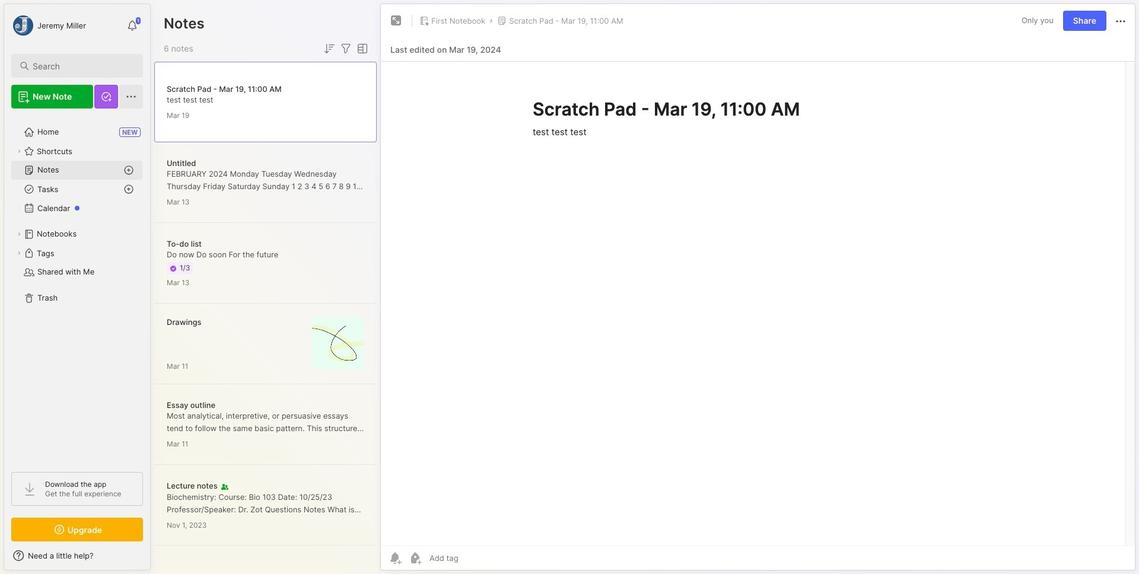Task type: vqa. For each thing, say whether or not it's contained in the screenshot.
second tab from left
no



Task type: describe. For each thing, give the bounding box(es) containing it.
View options field
[[353, 42, 370, 56]]

Account field
[[11, 14, 86, 37]]

main element
[[0, 0, 154, 575]]

add tag image
[[408, 552, 423, 566]]

More actions field
[[1114, 13, 1129, 28]]

note window element
[[381, 4, 1136, 574]]

thumbnail image
[[312, 317, 365, 370]]

expand notebooks image
[[15, 231, 23, 238]]



Task type: locate. For each thing, give the bounding box(es) containing it.
WHAT'S NEW field
[[4, 547, 150, 566]]

add filters image
[[339, 42, 353, 56]]

None search field
[[33, 59, 132, 73]]

click to collapse image
[[150, 553, 159, 567]]

more actions image
[[1114, 14, 1129, 28]]

Sort options field
[[322, 42, 337, 56]]

Search text field
[[33, 61, 132, 72]]

expand tags image
[[15, 250, 23, 257]]

expand note image
[[389, 14, 404, 28]]

Add tag field
[[429, 553, 518, 564]]

Add filters field
[[339, 42, 353, 56]]

add a reminder image
[[388, 552, 403, 566]]

Note Editor text field
[[381, 61, 1136, 546]]

none search field inside main element
[[33, 59, 132, 73]]

tree inside main element
[[4, 116, 150, 462]]

tree
[[4, 116, 150, 462]]



